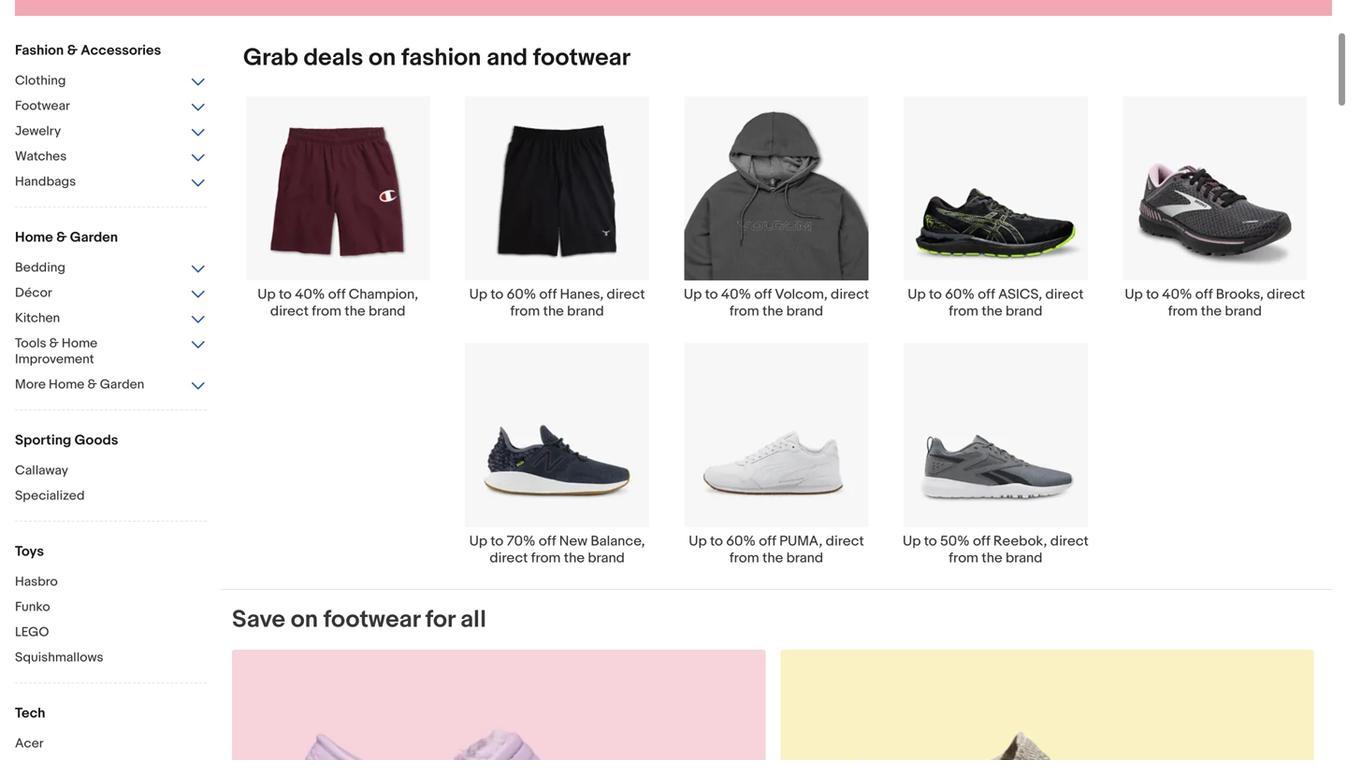 Task type: locate. For each thing, give the bounding box(es) containing it.
brand
[[369, 303, 406, 320], [567, 303, 604, 320], [787, 303, 824, 320], [1006, 303, 1043, 320], [1226, 303, 1263, 320], [588, 550, 625, 567], [787, 550, 824, 567], [1006, 550, 1043, 567]]

up inside up to 70% off new balance, direct from the brand
[[470, 533, 488, 550]]

1 vertical spatial footwear
[[324, 606, 420, 635]]

60% left puma, at the right
[[727, 533, 756, 550]]

direct for up to 60% off puma, direct from the brand
[[826, 533, 865, 550]]

direct inside up to 40% off volcom, direct from the brand
[[831, 286, 870, 303]]

0 vertical spatial home
[[15, 229, 53, 246]]

up inside up to 40% off champion, direct from the brand
[[258, 286, 276, 303]]

the inside the up to 60% off asics, direct from the brand
[[982, 303, 1003, 320]]

2 horizontal spatial 60%
[[946, 286, 975, 303]]

to inside the up to 60% off asics, direct from the brand
[[929, 286, 942, 303]]

1 vertical spatial home
[[62, 336, 98, 352]]

funko link
[[15, 600, 207, 618]]

grab deals on fashion and footwear
[[243, 44, 631, 73]]

from inside up to 40% off volcom, direct from the brand
[[730, 303, 760, 320]]

40% left champion,
[[295, 286, 325, 303]]

direct inside up to 40% off brooks, direct from the brand
[[1268, 286, 1306, 303]]

lego
[[15, 625, 49, 641]]

direct inside up to 40% off champion, direct from the brand
[[270, 303, 309, 320]]

off inside up to 40% off volcom, direct from the brand
[[755, 286, 772, 303]]

off inside up to 60% off puma, direct from the brand
[[759, 533, 777, 550]]

up
[[258, 286, 276, 303], [470, 286, 488, 303], [684, 286, 702, 303], [908, 286, 926, 303], [1125, 286, 1144, 303], [470, 533, 488, 550], [689, 533, 707, 550], [903, 533, 921, 550]]

up inside up to 50% off reebok, direct from the brand
[[903, 533, 921, 550]]

and
[[487, 44, 528, 73]]

up to 40% off brooks, direct from the brand
[[1125, 286, 1306, 320]]

lego link
[[15, 625, 207, 643]]

on right save
[[291, 606, 318, 635]]

direct inside up to 60% off puma, direct from the brand
[[826, 533, 865, 550]]

& up bedding
[[56, 229, 67, 246]]

0 vertical spatial footwear
[[533, 44, 631, 73]]

home down kitchen dropdown button
[[62, 336, 98, 352]]

the for up to 40% off volcom, direct from the brand
[[763, 303, 784, 320]]

from left hanes, on the top left of the page
[[511, 303, 540, 320]]

40% inside up to 40% off volcom, direct from the brand
[[722, 286, 752, 303]]

60%
[[507, 286, 536, 303], [946, 286, 975, 303], [727, 533, 756, 550]]

handbags
[[15, 174, 76, 190]]

to for up to 70% off new balance, direct from the brand
[[491, 533, 504, 550]]

brand inside the up to 60% off asics, direct from the brand
[[1006, 303, 1043, 320]]

0 horizontal spatial 60%
[[507, 286, 536, 303]]

asics,
[[999, 286, 1043, 303]]

up inside up to 40% off brooks, direct from the brand
[[1125, 286, 1144, 303]]

up to 40% off champion, direct from the brand
[[258, 286, 418, 320]]

60% inside up to 60% off puma, direct from the brand
[[727, 533, 756, 550]]

60% left asics,
[[946, 286, 975, 303]]

from left champion,
[[312, 303, 342, 320]]

hanes,
[[560, 286, 604, 303]]

garden
[[70, 229, 118, 246], [100, 377, 144, 393]]

to for up to 40% off brooks, direct from the brand
[[1147, 286, 1160, 303]]

décor button
[[15, 285, 207, 303]]

accessories
[[81, 42, 161, 59]]

direct for up to 40% off brooks, direct from the brand
[[1268, 286, 1306, 303]]

the inside up to 40% off champion, direct from the brand
[[345, 303, 366, 320]]

direct inside up to 50% off reebok, direct from the brand
[[1051, 533, 1089, 550]]

from for up to 60% off puma, direct from the brand
[[730, 550, 760, 567]]

to inside up to 50% off reebok, direct from the brand
[[925, 533, 938, 550]]

up to 70% off new balance, direct from the brand
[[470, 533, 645, 567]]

the inside up to 40% off volcom, direct from the brand
[[763, 303, 784, 320]]

70%
[[507, 533, 536, 550]]

brand inside up to 60% off puma, direct from the brand
[[787, 550, 824, 567]]

brand inside up to 40% off brooks, direct from the brand
[[1226, 303, 1263, 320]]

up for up to 40% off champion, direct from the brand
[[258, 286, 276, 303]]

40% left brooks,
[[1163, 286, 1193, 303]]

1 vertical spatial garden
[[100, 377, 144, 393]]

off left puma, at the right
[[759, 533, 777, 550]]

from left asics,
[[949, 303, 979, 320]]

callaway
[[15, 463, 68, 479]]

brand inside up to 40% off volcom, direct from the brand
[[787, 303, 824, 320]]

acer link
[[15, 737, 207, 754]]

from
[[312, 303, 342, 320], [511, 303, 540, 320], [730, 303, 760, 320], [949, 303, 979, 320], [1169, 303, 1198, 320], [531, 550, 561, 567], [730, 550, 760, 567], [949, 550, 979, 567]]

0 horizontal spatial footwear
[[324, 606, 420, 635]]

from left puma, at the right
[[730, 550, 760, 567]]

up to 60% off asics, direct from the brand
[[908, 286, 1084, 320]]

off inside the up to 60% off asics, direct from the brand
[[978, 286, 996, 303]]

off left asics,
[[978, 286, 996, 303]]

from inside up to 40% off champion, direct from the brand
[[312, 303, 342, 320]]

off inside up to 50% off reebok, direct from the brand
[[973, 533, 991, 550]]

home down improvement
[[49, 377, 85, 393]]

the
[[345, 303, 366, 320], [543, 303, 564, 320], [763, 303, 784, 320], [982, 303, 1003, 320], [1202, 303, 1222, 320], [564, 550, 585, 567], [763, 550, 784, 567], [982, 550, 1003, 567]]

40% inside up to 40% off brooks, direct from the brand
[[1163, 286, 1193, 303]]

off right 50%
[[973, 533, 991, 550]]

grab
[[243, 44, 298, 73]]

the inside up to 50% off reebok, direct from the brand
[[982, 550, 1003, 567]]

2 horizontal spatial 40%
[[1163, 286, 1193, 303]]

home & garden
[[15, 229, 118, 246]]

up for up to 70% off new balance, direct from the brand
[[470, 533, 488, 550]]

specialized link
[[15, 489, 207, 506]]

kitchen
[[15, 311, 60, 327]]

footwear left for
[[324, 606, 420, 635]]

off left brooks,
[[1196, 286, 1213, 303]]

60% left hanes, on the top left of the page
[[507, 286, 536, 303]]

off inside up to 70% off new balance, direct from the brand
[[539, 533, 556, 550]]

brand for up to 40% off volcom, direct from the brand
[[787, 303, 824, 320]]

off inside up to 40% off brooks, direct from the brand
[[1196, 286, 1213, 303]]

direct inside the up to 60% off asics, direct from the brand
[[1046, 286, 1084, 303]]

40% for champion,
[[295, 286, 325, 303]]

champion,
[[349, 286, 418, 303]]

from left balance,
[[531, 550, 561, 567]]

footwear button
[[15, 98, 207, 116]]

brand inside up to 40% off champion, direct from the brand
[[369, 303, 406, 320]]

to inside the "up to 60% off hanes, direct from the brand"
[[491, 286, 504, 303]]

to for up to 60% off puma, direct from the brand
[[710, 533, 723, 550]]

2 vertical spatial home
[[49, 377, 85, 393]]

the for up to 40% off brooks, direct from the brand
[[1202, 303, 1222, 320]]

jewelry button
[[15, 124, 207, 141]]

toys
[[15, 544, 44, 561]]

up to 60% off hanes, direct from the brand link
[[448, 95, 667, 320]]

from left volcom,
[[730, 303, 760, 320]]

list
[[221, 95, 1333, 589]]

off inside up to 40% off champion, direct from the brand
[[328, 286, 346, 303]]

on
[[369, 44, 396, 73], [291, 606, 318, 635]]

brand for up to 60% off hanes, direct from the brand
[[567, 303, 604, 320]]

on right deals
[[369, 44, 396, 73]]

off
[[328, 286, 346, 303], [540, 286, 557, 303], [755, 286, 772, 303], [978, 286, 996, 303], [1196, 286, 1213, 303], [539, 533, 556, 550], [759, 533, 777, 550], [973, 533, 991, 550]]

décor
[[15, 285, 52, 301]]

from inside the "up to 60% off hanes, direct from the brand"
[[511, 303, 540, 320]]

home
[[15, 229, 53, 246], [62, 336, 98, 352], [49, 377, 85, 393]]

40%
[[295, 286, 325, 303], [722, 286, 752, 303], [1163, 286, 1193, 303]]

the inside up to 40% off brooks, direct from the brand
[[1202, 303, 1222, 320]]

1 horizontal spatial on
[[369, 44, 396, 73]]

garden down tools & home improvement dropdown button
[[100, 377, 144, 393]]

from inside the up to 60% off asics, direct from the brand
[[949, 303, 979, 320]]

to inside up to 40% off volcom, direct from the brand
[[705, 286, 718, 303]]

clothing footwear jewelry watches handbags
[[15, 73, 76, 190]]

the inside up to 60% off puma, direct from the brand
[[763, 550, 784, 567]]

0 vertical spatial garden
[[70, 229, 118, 246]]

sporting goods
[[15, 432, 118, 449]]

1 horizontal spatial 40%
[[722, 286, 752, 303]]

bedding décor kitchen tools & home improvement more home & garden
[[15, 260, 144, 393]]

brooks,
[[1217, 286, 1264, 303]]

to
[[279, 286, 292, 303], [491, 286, 504, 303], [705, 286, 718, 303], [929, 286, 942, 303], [1147, 286, 1160, 303], [491, 533, 504, 550], [710, 533, 723, 550], [925, 533, 938, 550]]

from left reebok,
[[949, 550, 979, 567]]

off for puma,
[[759, 533, 777, 550]]

callaway specialized
[[15, 463, 85, 505]]

brand inside up to 50% off reebok, direct from the brand
[[1006, 550, 1043, 567]]

from inside up to 40% off brooks, direct from the brand
[[1169, 303, 1198, 320]]

direct for up to 40% off champion, direct from the brand
[[270, 303, 309, 320]]

from left brooks,
[[1169, 303, 1198, 320]]

direct for up to 60% off hanes, direct from the brand
[[607, 286, 645, 303]]

footwear
[[15, 98, 70, 114]]

None text field
[[232, 650, 766, 761], [781, 650, 1315, 761], [232, 650, 766, 761], [781, 650, 1315, 761]]

direct for up to 40% off volcom, direct from the brand
[[831, 286, 870, 303]]

direct
[[607, 286, 645, 303], [831, 286, 870, 303], [1046, 286, 1084, 303], [1268, 286, 1306, 303], [270, 303, 309, 320], [826, 533, 865, 550], [1051, 533, 1089, 550], [490, 550, 528, 567]]

40% left volcom,
[[722, 286, 752, 303]]

to inside up to 60% off puma, direct from the brand
[[710, 533, 723, 550]]

1 40% from the left
[[295, 286, 325, 303]]

to for up to 40% off champion, direct from the brand
[[279, 286, 292, 303]]

60% inside the "up to 60% off hanes, direct from the brand"
[[507, 286, 536, 303]]

puma,
[[780, 533, 823, 550]]

40% for brooks,
[[1163, 286, 1193, 303]]

off left hanes, on the top left of the page
[[540, 286, 557, 303]]

footwear right and
[[533, 44, 631, 73]]

off left champion,
[[328, 286, 346, 303]]

brand inside the "up to 60% off hanes, direct from the brand"
[[567, 303, 604, 320]]

up to 60% off puma, direct from the brand
[[689, 533, 865, 567]]

garden up bedding dropdown button at the left top of the page
[[70, 229, 118, 246]]

up inside the up to 60% off asics, direct from the brand
[[908, 286, 926, 303]]

footwear
[[533, 44, 631, 73], [324, 606, 420, 635]]

the for up to 60% off asics, direct from the brand
[[982, 303, 1003, 320]]

1 vertical spatial on
[[291, 606, 318, 635]]

60% for asics,
[[946, 286, 975, 303]]

clothing button
[[15, 73, 207, 91]]

off for new
[[539, 533, 556, 550]]

40% inside up to 40% off champion, direct from the brand
[[295, 286, 325, 303]]

direct inside the "up to 60% off hanes, direct from the brand"
[[607, 286, 645, 303]]

from inside up to 60% off puma, direct from the brand
[[730, 550, 760, 567]]

off for brooks,
[[1196, 286, 1213, 303]]

off inside the "up to 60% off hanes, direct from the brand"
[[540, 286, 557, 303]]

from for up to 40% off volcom, direct from the brand
[[730, 303, 760, 320]]

up inside up to 60% off puma, direct from the brand
[[689, 533, 707, 550]]

up to 60% off hanes, direct from the brand
[[470, 286, 645, 320]]

to inside up to 40% off brooks, direct from the brand
[[1147, 286, 1160, 303]]

from inside up to 50% off reebok, direct from the brand
[[949, 550, 979, 567]]

1 horizontal spatial 60%
[[727, 533, 756, 550]]

bedding button
[[15, 260, 207, 278]]

the inside the "up to 60% off hanes, direct from the brand"
[[543, 303, 564, 320]]

to inside up to 40% off champion, direct from the brand
[[279, 286, 292, 303]]

60% inside the up to 60% off asics, direct from the brand
[[946, 286, 975, 303]]

0 horizontal spatial 40%
[[295, 286, 325, 303]]

3 40% from the left
[[1163, 286, 1193, 303]]

& right tools
[[49, 336, 59, 352]]

off left new
[[539, 533, 556, 550]]

&
[[67, 42, 78, 59], [56, 229, 67, 246], [49, 336, 59, 352], [87, 377, 97, 393]]

watches
[[15, 149, 67, 165]]

up inside up to 40% off volcom, direct from the brand
[[684, 286, 702, 303]]

more
[[15, 377, 46, 393]]

to inside up to 70% off new balance, direct from the brand
[[491, 533, 504, 550]]

off left volcom,
[[755, 286, 772, 303]]

up inside the "up to 60% off hanes, direct from the brand"
[[470, 286, 488, 303]]

home up bedding
[[15, 229, 53, 246]]

2 40% from the left
[[722, 286, 752, 303]]



Task type: describe. For each thing, give the bounding box(es) containing it.
hasbro link
[[15, 575, 207, 592]]

60% for puma,
[[727, 533, 756, 550]]

brand for up to 60% off puma, direct from the brand
[[787, 550, 824, 567]]

off for hanes,
[[540, 286, 557, 303]]

reebok,
[[994, 533, 1048, 550]]

brand inside up to 70% off new balance, direct from the brand
[[588, 550, 625, 567]]

improvement
[[15, 352, 94, 368]]

direct inside up to 70% off new balance, direct from the brand
[[490, 550, 528, 567]]

from for up to 40% off brooks, direct from the brand
[[1169, 303, 1198, 320]]

the inside up to 70% off new balance, direct from the brand
[[564, 550, 585, 567]]

up to 60% off asics, direct from the brand link
[[887, 95, 1106, 320]]

up to 60% off puma, direct from the brand link
[[667, 342, 887, 567]]

brand for up to 50% off reebok, direct from the brand
[[1006, 550, 1043, 567]]

up to 50% off reebok, direct from the brand
[[903, 533, 1089, 567]]

list containing up to 40% off champion, direct from the brand
[[221, 95, 1333, 589]]

up for up to 60% off puma, direct from the brand
[[689, 533, 707, 550]]

direct for up to 60% off asics, direct from the brand
[[1046, 286, 1084, 303]]

off for reebok,
[[973, 533, 991, 550]]

bedding
[[15, 260, 65, 276]]

for
[[426, 606, 455, 635]]

jewelry
[[15, 124, 61, 139]]

up for up to 40% off volcom, direct from the brand
[[684, 286, 702, 303]]

brand for up to 40% off champion, direct from the brand
[[369, 303, 406, 320]]

specialized
[[15, 489, 85, 505]]

tools
[[15, 336, 46, 352]]

up to 40% off brooks, direct from the brand link
[[1106, 95, 1325, 320]]

& down tools & home improvement dropdown button
[[87, 377, 97, 393]]

callaway link
[[15, 463, 207, 481]]

40% for volcom,
[[722, 286, 752, 303]]

up to 40% off volcom, direct from the brand
[[684, 286, 870, 320]]

to for up to 50% off reebok, direct from the brand
[[925, 533, 938, 550]]

funko
[[15, 600, 50, 616]]

from for up to 50% off reebok, direct from the brand
[[949, 550, 979, 567]]

save
[[232, 606, 286, 635]]

up to 40% off volcom, direct from the brand link
[[667, 95, 887, 320]]

hasbro
[[15, 575, 58, 591]]

handbags button
[[15, 174, 207, 192]]

the for up to 50% off reebok, direct from the brand
[[982, 550, 1003, 567]]

60% for hanes,
[[507, 286, 536, 303]]

from for up to 60% off hanes, direct from the brand
[[511, 303, 540, 320]]

off for champion,
[[328, 286, 346, 303]]

kitchen button
[[15, 311, 207, 329]]

fashion & accessories
[[15, 42, 161, 59]]

squishmallows
[[15, 651, 103, 666]]

the for up to 60% off puma, direct from the brand
[[763, 550, 784, 567]]

from for up to 40% off champion, direct from the brand
[[312, 303, 342, 320]]

to for up to 40% off volcom, direct from the brand
[[705, 286, 718, 303]]

tech
[[15, 706, 45, 723]]

watches button
[[15, 149, 207, 167]]

to for up to 60% off asics, direct from the brand
[[929, 286, 942, 303]]

from for up to 60% off asics, direct from the brand
[[949, 303, 979, 320]]

& right "fashion"
[[67, 42, 78, 59]]

up to 40% off champion, direct from the brand link
[[228, 95, 448, 320]]

50%
[[941, 533, 970, 550]]

sporting
[[15, 432, 71, 449]]

save on footwear for all
[[232, 606, 487, 635]]

off for asics,
[[978, 286, 996, 303]]

squishmallows link
[[15, 651, 207, 668]]

the for up to 40% off champion, direct from the brand
[[345, 303, 366, 320]]

1 horizontal spatial footwear
[[533, 44, 631, 73]]

0 horizontal spatial on
[[291, 606, 318, 635]]

more home & garden button
[[15, 377, 207, 395]]

garden inside the bedding décor kitchen tools & home improvement more home & garden
[[100, 377, 144, 393]]

to for up to 60% off hanes, direct from the brand
[[491, 286, 504, 303]]

up to 50% off reebok, direct from the brand link
[[887, 342, 1106, 567]]

up for up to 50% off reebok, direct from the brand
[[903, 533, 921, 550]]

up to 70% off new balance, direct from the brand link
[[448, 342, 667, 567]]

0 vertical spatial on
[[369, 44, 396, 73]]

up for up to 60% off hanes, direct from the brand
[[470, 286, 488, 303]]

the for up to 60% off hanes, direct from the brand
[[543, 303, 564, 320]]

up for up to 40% off brooks, direct from the brand
[[1125, 286, 1144, 303]]

all
[[461, 606, 487, 635]]

brand for up to 40% off brooks, direct from the brand
[[1226, 303, 1263, 320]]

goods
[[74, 432, 118, 449]]

deals
[[304, 44, 363, 73]]

new
[[559, 533, 588, 550]]

direct for up to 50% off reebok, direct from the brand
[[1051, 533, 1089, 550]]

from inside up to 70% off new balance, direct from the brand
[[531, 550, 561, 567]]

fashion
[[402, 44, 481, 73]]

hasbro funko lego squishmallows
[[15, 575, 103, 666]]

brand for up to 60% off asics, direct from the brand
[[1006, 303, 1043, 320]]

off for volcom,
[[755, 286, 772, 303]]

tools & home improvement button
[[15, 336, 207, 370]]

balance,
[[591, 533, 645, 550]]

acer
[[15, 737, 44, 753]]

clothing
[[15, 73, 66, 89]]

fashion
[[15, 42, 64, 59]]

up for up to 60% off asics, direct from the brand
[[908, 286, 926, 303]]

volcom,
[[775, 286, 828, 303]]



Task type: vqa. For each thing, say whether or not it's contained in the screenshot.
bottom the "( 3733"
no



